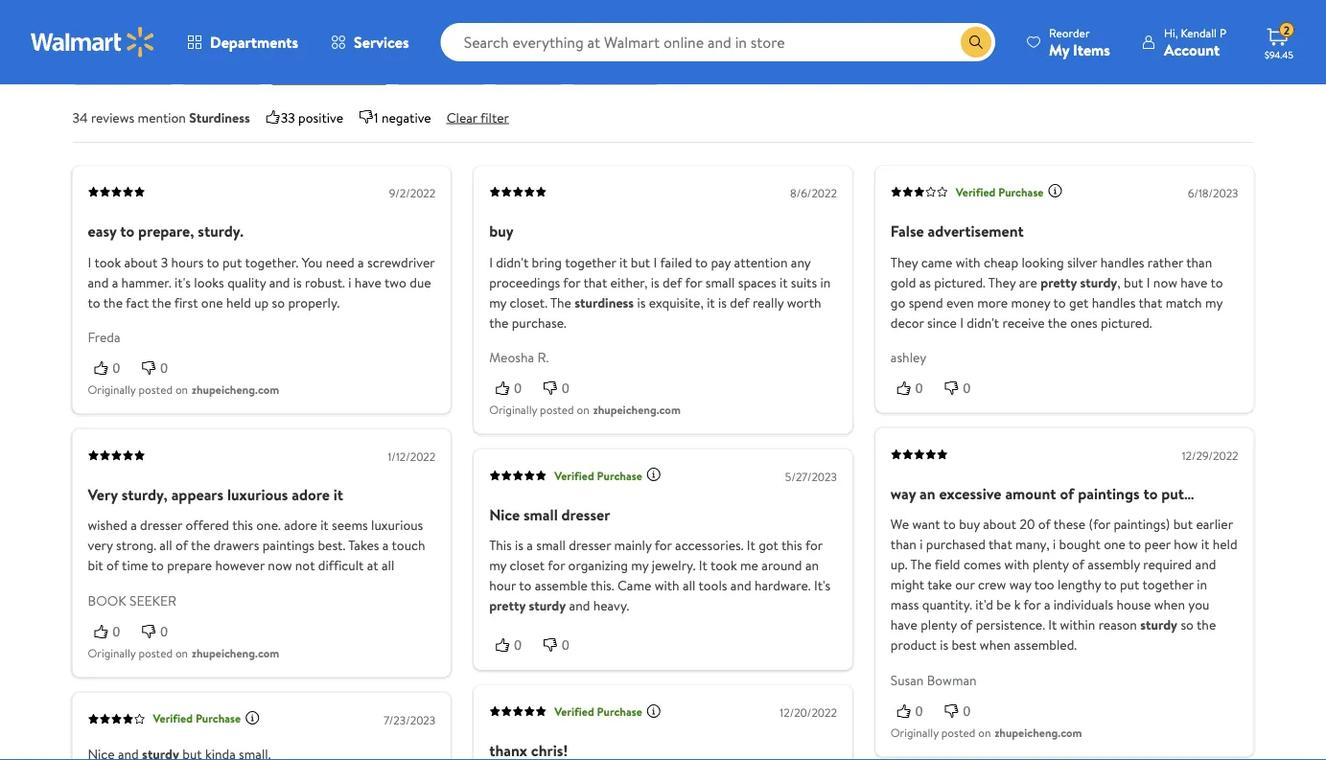 Task type: vqa. For each thing, say whether or not it's contained in the screenshot.
from in the "$149.00 Options from $149.00 – $199.00"
no



Task type: locate. For each thing, give the bounding box(es) containing it.
1 horizontal spatial sturdiness
[[285, 60, 345, 78]]

verified for 5/27/2023
[[555, 468, 595, 484]]

posted for buy
[[540, 402, 574, 418]]

all right at
[[382, 557, 395, 575]]

organizing
[[569, 557, 628, 575]]

the inside we want to buy about 20 of these (for paintings) but earlier than i purchased that many, i bought one to peer how it held up. the field comes with plenty of assembly required and might take our crew way too lengthy to put together in mass quantity. it'd be k for a individuals house when you have plenty of persistence. it within reason
[[911, 556, 932, 574]]

2 vertical spatial all
[[683, 577, 696, 596]]

of up lengthy at the right bottom
[[1073, 556, 1085, 574]]

1 horizontal spatial all
[[382, 557, 395, 575]]

1 vertical spatial pretty
[[489, 597, 526, 616]]

0 horizontal spatial buy
[[489, 220, 514, 242]]

1 horizontal spatial about
[[984, 515, 1017, 534]]

originally for way an excessive amount of paintings to put together
[[891, 725, 939, 741]]

2 vertical spatial it
[[1049, 616, 1058, 635]]

1 vertical spatial than
[[891, 536, 917, 554]]

my left closet.
[[489, 293, 507, 312]]

posted down r. in the left top of the page
[[540, 402, 574, 418]]

1 horizontal spatial so
[[1181, 616, 1194, 635]]

(23)
[[447, 60, 470, 78]]

list item containing clothes
[[787, 16, 889, 46]]

of inside way an excessive amount of paintings to put together
[[1061, 483, 1075, 504]]

one inside i took about 3 hours to put together. you need a screwdriver and a hammer. it's looks quality and is robust. i have two due to the fact the first one held up so properly.
[[201, 293, 223, 312]]

so inside so the product is best when assembled.
[[1181, 616, 1194, 635]]

0 vertical spatial held
[[226, 293, 251, 312]]

together inside we want to buy about 20 of these (for paintings) but earlier than i purchased that many, i bought one to peer how it held up. the field comes with plenty of assembly required and might take our crew way too lengthy to put together in mass quantity. it'd be k for a individuals house when you have plenty of persistence. it within reason
[[1143, 576, 1194, 595]]

0 horizontal spatial this
[[232, 516, 253, 535]]

accessories.
[[675, 537, 744, 555]]

1 vertical spatial an
[[806, 557, 819, 575]]

1 horizontal spatial way
[[1010, 576, 1032, 595]]

when inside we want to buy about 20 of these (for paintings) but earlier than i purchased that many, i bought one to peer how it held up. the field comes with plenty of assembly required and might take our crew way too lengthy to put together in mass quantity. it'd be k for a individuals house when you have plenty of persistence. it within reason
[[1155, 596, 1186, 615]]

my inside ", but i now have to go spend even more money to get handles that match my decor since i didn't receive the ones pictured."
[[1206, 293, 1223, 312]]

held inside we want to buy about 20 of these (for paintings) but earlier than i purchased that many, i bought one to peer how it held up. the field comes with plenty of assembly required and might take our crew way too lengthy to put together in mass quantity. it'd be k for a individuals house when you have plenty of persistence. it within reason
[[1213, 536, 1238, 554]]

of up the best
[[961, 616, 973, 635]]

paintings inside way an excessive amount of paintings to put together
[[1079, 483, 1140, 504]]

now inside ", but i now have to go spend even more money to get handles that match my decor since i didn't receive the ones pictured."
[[1154, 273, 1178, 291]]

0 vertical spatial adore
[[292, 484, 330, 505]]

adore inside the wished a dresser offered this one. adore it seems luxurious very strong. all of the drawers paintings best. takes a touch bit of time to prepare however now not difficult at all
[[284, 516, 317, 535]]

silver
[[1068, 253, 1098, 271]]

(38)
[[223, 60, 247, 78]]

that up sturdiness at top left
[[584, 273, 608, 291]]

0 horizontal spatial didn't
[[496, 253, 529, 271]]

put up quality
[[223, 253, 242, 271]]

it inside the wished a dresser offered this one. adore it seems luxurious very strong. all of the drawers paintings best. takes a touch bit of time to prepare however now not difficult at all
[[321, 516, 329, 535]]

0 horizontal spatial sturdiness
[[189, 108, 250, 126]]

see more
[[675, 54, 738, 75]]

0 vertical spatial didn't
[[496, 253, 529, 271]]

originally posted on zhupeicheng.com for easy to prepare, sturdy.
[[88, 382, 279, 398]]

0 vertical spatial handles
[[1101, 253, 1145, 271]]

0 horizontal spatial that
[[584, 273, 608, 291]]

originally down susan in the right of the page
[[891, 725, 939, 741]]

is down pay
[[719, 293, 727, 312]]

0 button down assemble
[[537, 636, 585, 655]]

that inside i didn't bring together it but i failed to pay attention any proceedings for that either, is def for small spaces it suits in my closet. the
[[584, 273, 608, 291]]

list containing assembly
[[72, 16, 1254, 46]]

size
[[197, 60, 219, 78]]

to up purchased
[[944, 515, 956, 534]]

1 vertical spatial adore
[[284, 516, 317, 535]]

def down failed
[[663, 273, 682, 291]]

than down we
[[891, 536, 917, 554]]

1 horizontal spatial that
[[989, 536, 1013, 554]]

purchase for 12/20/2022
[[597, 704, 643, 720]]

0 vertical spatial about
[[124, 253, 158, 271]]

put up house
[[1121, 576, 1140, 595]]

wished
[[88, 516, 127, 535]]

0 vertical spatial paintings
[[1079, 483, 1140, 504]]

hardware.
[[755, 577, 811, 596]]

1 vertical spatial didn't
[[967, 313, 1000, 332]]

color
[[587, 60, 620, 78]]

one inside we want to buy about 20 of these (for paintings) but earlier than i purchased that many, i bought one to peer how it held up. the field comes with plenty of assembly required and might take our crew way too lengthy to put together in mass quantity. it'd be k for a individuals house when you have plenty of persistence. it within reason
[[1104, 536, 1126, 554]]

0 horizontal spatial way
[[891, 483, 916, 504]]

zhupeicheng.com for buy
[[594, 402, 681, 418]]

the
[[551, 293, 572, 312], [911, 556, 932, 574]]

is inside i took about 3 hours to put together. you need a screwdriver and a hammer. it's looks quality and is robust. i have two due to the fact the first one held up so properly.
[[293, 273, 302, 291]]

list
[[72, 16, 1254, 46]]

def inside is exquisite, it is def really worth the purchase.
[[730, 293, 750, 312]]

but inside ", but i now have to go spend even more money to get handles that match my decor since i didn't receive the ones pictured."
[[1124, 273, 1144, 291]]

quality (61)
[[466, 21, 533, 40]]

adore right one. at the left bottom of the page
[[284, 516, 317, 535]]

1 vertical spatial one
[[1104, 536, 1126, 554]]

originally posted on zhupeicheng.com
[[88, 382, 279, 398], [489, 402, 681, 418], [88, 645, 279, 662], [891, 725, 1083, 741]]

adore up best.
[[292, 484, 330, 505]]

in
[[821, 273, 831, 291], [1198, 576, 1208, 595]]

verified purchase information image for 7/23/2023
[[245, 711, 260, 726]]

all inside this is a small dresser mainly for accessories. it got this for my closet for organizing my jewelry. it took me around an hour to assemble this. came with all tools and hardware. it's pretty sturdy and heavy.
[[683, 577, 696, 596]]

sturdy down silver
[[1081, 273, 1118, 291]]

together.
[[245, 253, 299, 271]]

didn't inside ", but i now have to go spend even more money to get handles that match my decor since i didn't receive the ones pictured."
[[967, 313, 1000, 332]]

handles inside ", but i now have to go spend even more money to get handles that match my decor since i didn't receive the ones pictured."
[[1092, 293, 1136, 312]]

2 vertical spatial with
[[655, 577, 680, 596]]

a right takes
[[383, 537, 389, 555]]

they came with cheap looking silver handles rather than gold as pictured. they are
[[891, 253, 1213, 291]]

0 down hour
[[514, 638, 522, 654]]

1 vertical spatial way
[[1010, 576, 1032, 595]]

(15)
[[623, 60, 644, 78]]

put inside i took about 3 hours to put together. you need a screwdriver and a hammer. it's looks quality and is robust. i have two due to the fact the first one held up so properly.
[[223, 253, 242, 271]]

1 vertical spatial now
[[268, 557, 292, 575]]

pictured. up even
[[935, 273, 986, 291]]

verified purchase information image for 6/18/2023
[[1048, 183, 1063, 199]]

go
[[891, 293, 906, 312]]

plenty up too
[[1033, 556, 1069, 574]]

together up sturdiness at top left
[[565, 253, 617, 271]]

assembled.
[[1015, 636, 1078, 655]]

0 vertical spatial luxurious
[[227, 484, 288, 505]]

2 horizontal spatial i
[[1053, 536, 1056, 554]]

nice
[[489, 504, 520, 525]]

0 down purchase.
[[562, 381, 570, 396]]

than inside we want to buy about 20 of these (for paintings) but earlier than i purchased that many, i bought one to peer how it held up. the field comes with plenty of assembly required and might take our crew way too lengthy to put together in mass quantity. it'd be k for a individuals house when you have plenty of persistence. it within reason
[[891, 536, 917, 554]]

sturdiness
[[575, 293, 634, 312]]

1 horizontal spatial luxurious
[[371, 516, 423, 535]]

1 horizontal spatial (41)
[[852, 21, 873, 40]]

0 vertical spatial sturdy
[[1081, 273, 1118, 291]]

pictured. inside ", but i now have to go spend even more money to get handles that match my decor since i didn't receive the ones pictured."
[[1101, 313, 1153, 332]]

1 horizontal spatial the
[[911, 556, 932, 574]]

2 horizontal spatial with
[[1005, 556, 1030, 574]]

dresser inside the wished a dresser offered this one. adore it seems luxurious very strong. all of the drawers paintings best. takes a touch bit of time to prepare however now not difficult at all
[[140, 516, 182, 535]]

0 horizontal spatial when
[[980, 636, 1011, 655]]

0 down book on the bottom left of the page
[[113, 624, 120, 640]]

clear
[[447, 108, 478, 126]]

1 horizontal spatial pictured.
[[1101, 313, 1153, 332]]

0 vertical spatial plenty
[[1033, 556, 1069, 574]]

it
[[747, 537, 756, 555], [699, 557, 708, 575], [1049, 616, 1058, 635]]

to inside way an excessive amount of paintings to put together
[[1144, 483, 1158, 504]]

1 vertical spatial held
[[1213, 536, 1238, 554]]

the inside the wished a dresser offered this one. adore it seems luxurious very strong. all of the drawers paintings best. takes a touch bit of time to prepare however now not difficult at all
[[191, 537, 210, 555]]

for
[[564, 273, 581, 291], [685, 273, 703, 291], [655, 537, 672, 555], [806, 537, 823, 555], [548, 557, 565, 575], [1024, 596, 1041, 615]]

1 horizontal spatial now
[[1154, 273, 1178, 291]]

0 horizontal spatial about
[[124, 253, 158, 271]]

0 vertical spatial but
[[631, 253, 651, 271]]

this
[[232, 516, 253, 535], [782, 537, 803, 555]]

offered
[[186, 516, 229, 535]]

2 horizontal spatial have
[[1181, 273, 1208, 291]]

dresser for a
[[140, 516, 182, 535]]

are
[[1020, 273, 1038, 291]]

the inside i didn't bring together it but i failed to pay attention any proceedings for that either, is def for small spaces it suits in my closet. the
[[551, 293, 572, 312]]

put inside way an excessive amount of paintings to put together
[[1162, 483, 1185, 504]]

it'd
[[976, 596, 994, 615]]

1 horizontal spatial than
[[1187, 253, 1213, 271]]

0 vertical spatial all
[[160, 537, 172, 555]]

verified for 12/20/2022
[[555, 704, 595, 720]]

how
[[1175, 536, 1199, 554]]

is right either,
[[651, 273, 660, 291]]

0 horizontal spatial than
[[891, 536, 917, 554]]

held down quality
[[226, 293, 251, 312]]

strong.
[[116, 537, 156, 555]]

so the product is best when assembled.
[[891, 616, 1217, 655]]

when
[[1155, 596, 1186, 615], [980, 636, 1011, 655]]

with down many,
[[1005, 556, 1030, 574]]

(41) right dresser
[[137, 60, 158, 78]]

2 vertical spatial together
[[1143, 576, 1194, 595]]

i left failed
[[654, 253, 657, 271]]

worth
[[787, 293, 822, 312]]

1 horizontal spatial have
[[891, 616, 918, 635]]

and down how
[[1196, 556, 1217, 574]]

1 horizontal spatial pretty
[[1041, 273, 1078, 291]]

0 vertical spatial that
[[584, 273, 608, 291]]

need
[[326, 253, 355, 271]]

0 horizontal spatial i
[[349, 273, 352, 291]]

any
[[791, 253, 811, 271]]

items
[[1074, 39, 1111, 60]]

i right many,
[[1053, 536, 1056, 554]]

of right bit in the left bottom of the page
[[107, 557, 119, 575]]

took inside this is a small dresser mainly for accessories. it got this for my closet for organizing my jewelry. it took me around an hour to assemble this. came with all tools and hardware. it's pretty sturdy and heavy.
[[711, 557, 737, 575]]

about up the hammer.
[[124, 253, 158, 271]]

that for handles
[[1139, 293, 1163, 312]]

is down you
[[293, 273, 302, 291]]

luxurious up one. at the left bottom of the page
[[227, 484, 288, 505]]

value (23)
[[411, 60, 470, 78]]

verified for 6/18/2023
[[956, 184, 996, 200]]

to inside i didn't bring together it but i failed to pay attention any proceedings for that either, is def for small spaces it suits in my closet. the
[[695, 253, 708, 271]]

a inside this is a small dresser mainly for accessories. it got this for my closet for organizing my jewelry. it took me around an hour to assemble this. came with all tools and hardware. it's pretty sturdy and heavy.
[[527, 537, 533, 555]]

the left 'ones' on the right top
[[1048, 313, 1068, 332]]

with down jewelry.
[[655, 577, 680, 596]]

one down looks
[[201, 293, 223, 312]]

but inside i didn't bring together it but i failed to pay attention any proceedings for that either, is def for small spaces it suits in my closet. the
[[631, 253, 651, 271]]

originally posted on zhupeicheng.com down first at the left top of the page
[[88, 382, 279, 398]]

1 vertical spatial pictured.
[[1101, 313, 1153, 332]]

to
[[120, 220, 135, 242], [207, 253, 219, 271], [695, 253, 708, 271], [1211, 273, 1224, 291], [88, 293, 100, 312], [1054, 293, 1066, 312], [1144, 483, 1158, 504], [944, 515, 956, 534], [1129, 536, 1142, 554], [151, 557, 164, 575], [1105, 576, 1117, 595], [519, 577, 532, 596]]

prepare,
[[138, 220, 194, 242]]

0 horizontal spatial it
[[699, 557, 708, 575]]

a down too
[[1045, 596, 1051, 615]]

one up 'assembly'
[[1104, 536, 1126, 554]]

1 vertical spatial plenty
[[921, 616, 958, 635]]

handles down ,
[[1092, 293, 1136, 312]]

originally posted on zhupeicheng.com down "bowman"
[[891, 725, 1083, 741]]

that left match at the top right of the page
[[1139, 293, 1163, 312]]

reorder my items
[[1050, 24, 1111, 60]]

a up 'closet'
[[527, 537, 533, 555]]

a left the hammer.
[[112, 273, 118, 291]]

1 vertical spatial that
[[1139, 293, 1163, 312]]

reason
[[1099, 616, 1138, 635]]

is right this
[[515, 537, 524, 555]]

when down persistence.
[[980, 636, 1011, 655]]

1 horizontal spatial plenty
[[1033, 556, 1069, 574]]

way inside way an excessive amount of paintings to put together
[[891, 483, 916, 504]]

k
[[1015, 596, 1021, 615]]

0 vertical spatial way
[[891, 483, 916, 504]]

together up purchased
[[891, 510, 950, 531]]

see more button
[[675, 54, 738, 75]]

(41) inside see more list
[[137, 60, 158, 78]]

in up you
[[1198, 576, 1208, 595]]

dresser inside this is a small dresser mainly for accessories. it got this for my closet for organizing my jewelry. it took me around an hour to assemble this. came with all tools and hardware. it's pretty sturdy and heavy.
[[569, 537, 611, 555]]

on for buy
[[577, 402, 590, 418]]

meosha r.
[[489, 348, 549, 367]]

pictured. down ,
[[1101, 313, 1153, 332]]

i inside i took about 3 hours to put together. you need a screwdriver and a hammer. it's looks quality and is robust. i have two due to the fact the first one held up so properly.
[[349, 273, 352, 291]]

0 button down seeker
[[136, 622, 183, 641]]

pretty down looking
[[1041, 273, 1078, 291]]

2 horizontal spatial but
[[1174, 515, 1194, 534]]

to up paintings)
[[1144, 483, 1158, 504]]

pretty sturdy
[[1041, 273, 1118, 291]]

0 vertical spatial now
[[1154, 273, 1178, 291]]

see more list
[[72, 54, 1254, 85]]

all
[[160, 537, 172, 555], [382, 557, 395, 575], [683, 577, 696, 596]]

didn't up proceedings
[[496, 253, 529, 271]]

1 horizontal spatial they
[[989, 273, 1016, 291]]

list item containing quality
[[450, 16, 548, 46]]

the
[[103, 293, 123, 312], [152, 293, 171, 312], [489, 313, 509, 332], [1048, 313, 1068, 332], [191, 537, 210, 555], [1197, 616, 1217, 635]]

the right up.
[[911, 556, 932, 574]]

all left tools
[[683, 577, 696, 596]]

2 vertical spatial but
[[1174, 515, 1194, 534]]

small down pay
[[706, 273, 735, 291]]

paintings up not
[[263, 537, 315, 555]]

this is a small dresser mainly for accessories. it got this for my closet for organizing my jewelry. it took me around an hour to assemble this. came with all tools and hardware. it's pretty sturdy and heavy.
[[489, 537, 831, 616]]

buy up proceedings
[[489, 220, 514, 242]]

originally down meosha
[[489, 402, 538, 418]]

1 vertical spatial put
[[1162, 483, 1185, 504]]

way inside we want to buy about 20 of these (for paintings) but earlier than i purchased that many, i bought one to peer how it held up. the field comes with plenty of assembly required and might take our crew way too lengthy to put together in mass quantity. it'd be k for a individuals house when you have plenty of persistence. it within reason
[[1010, 576, 1032, 595]]

instructions (50)
[[571, 21, 668, 40]]

1 vertical spatial luxurious
[[371, 516, 423, 535]]

posted down "bowman"
[[942, 725, 976, 741]]

is exquisite, it is def really worth the purchase.
[[489, 293, 822, 332]]

they down cheap
[[989, 273, 1016, 291]]

field
[[935, 556, 961, 574]]

1 vertical spatial about
[[984, 515, 1017, 534]]

held down "earlier"
[[1213, 536, 1238, 554]]

the inside ", but i now have to go spend even more money to get handles that match my decor since i didn't receive the ones pictured."
[[1048, 313, 1068, 332]]

zhupeicheng.com for easy to prepare, sturdy.
[[192, 382, 279, 398]]

1 vertical spatial but
[[1124, 273, 1144, 291]]

this
[[489, 537, 512, 555]]

closet
[[510, 557, 545, 575]]

0 vertical spatial so
[[272, 293, 285, 312]]

0 vertical spatial sturdiness
[[285, 60, 345, 78]]

an up it's
[[806, 557, 819, 575]]

meosha
[[489, 348, 534, 367]]

(41) for dresser (41)
[[137, 60, 158, 78]]

1 horizontal spatial an
[[920, 483, 936, 504]]

0 vertical spatial the
[[551, 293, 572, 312]]

pictured.
[[935, 273, 986, 291], [1101, 313, 1153, 332]]

it left suits
[[780, 273, 788, 291]]

one
[[201, 293, 223, 312], [1104, 536, 1126, 554]]

of up these
[[1061, 483, 1075, 504]]

paintings inside the wished a dresser offered this one. adore it seems luxurious very strong. all of the drawers paintings best. takes a touch bit of time to prepare however now not difficult at all
[[263, 537, 315, 555]]

0 vertical spatial (41)
[[852, 21, 873, 40]]

together inside way an excessive amount of paintings to put together
[[891, 510, 950, 531]]

1 vertical spatial took
[[711, 557, 737, 575]]

purchase
[[999, 184, 1044, 200], [597, 468, 643, 484], [597, 704, 643, 720], [196, 711, 241, 727]]

2 horizontal spatial together
[[1143, 576, 1194, 595]]

0 vertical spatial than
[[1187, 253, 1213, 271]]

is inside i didn't bring together it but i failed to pay attention any proceedings for that either, is def for small spaces it suits in my closet. the
[[651, 273, 660, 291]]

verified purchase for 5/27/2023
[[555, 468, 643, 484]]

originally posted on zhupeicheng.com down seeker
[[88, 645, 279, 662]]

seeker
[[130, 592, 177, 610]]

crew
[[979, 576, 1007, 595]]

0 horizontal spatial now
[[268, 557, 292, 575]]

small inside i didn't bring together it but i failed to pay attention any proceedings for that either, is def for small spaces it suits in my closet. the
[[706, 273, 735, 291]]

def inside i didn't bring together it but i failed to pay attention any proceedings for that either, is def for small spaces it suits in my closet. the
[[663, 273, 682, 291]]

33
[[281, 108, 295, 126]]

that inside we want to buy about 20 of these (for paintings) but earlier than i purchased that many, i bought one to peer how it held up. the field comes with plenty of assembly required and might take our crew way too lengthy to put together in mass quantity. it'd be k for a individuals house when you have plenty of persistence. it within reason
[[989, 536, 1013, 554]]

the up purchase.
[[551, 293, 572, 312]]

(41) inside list
[[852, 21, 873, 40]]

i right since
[[961, 313, 964, 332]]

posted
[[139, 382, 173, 398], [540, 402, 574, 418], [139, 645, 173, 662], [942, 725, 976, 741]]

this inside the wished a dresser offered this one. adore it seems luxurious very strong. all of the drawers paintings best. takes a touch bit of time to prepare however now not difficult at all
[[232, 516, 253, 535]]

0 vertical spatial put
[[223, 253, 242, 271]]

0 horizontal spatial they
[[891, 253, 919, 271]]

1 vertical spatial when
[[980, 636, 1011, 655]]

so down you
[[1181, 616, 1194, 635]]

verified purchase information image
[[1048, 183, 1063, 199], [646, 467, 662, 483], [646, 704, 662, 719], [245, 711, 260, 726]]

list item containing assembly
[[72, 16, 187, 46]]

2 vertical spatial that
[[989, 536, 1013, 554]]

1 horizontal spatial held
[[1213, 536, 1238, 554]]

heavy.
[[594, 597, 630, 616]]

list item
[[72, 16, 187, 46], [195, 16, 307, 46], [314, 16, 443, 46], [450, 16, 548, 46], [556, 16, 683, 46], [691, 16, 780, 46], [787, 16, 889, 46], [72, 54, 174, 85], [181, 54, 262, 85], [270, 54, 388, 85], [396, 54, 486, 85], [493, 54, 564, 85], [571, 54, 659, 85]]

the for way an excessive amount of paintings to put together
[[911, 556, 932, 574]]

0 horizontal spatial so
[[272, 293, 285, 312]]

about left 20
[[984, 515, 1017, 534]]

even
[[947, 293, 975, 312]]

adore
[[292, 484, 330, 505], [284, 516, 317, 535]]

0 horizontal spatial (41)
[[137, 60, 158, 78]]

lengthy
[[1058, 576, 1102, 595]]

it up assembled.
[[1049, 616, 1058, 635]]

1
[[374, 108, 379, 126]]

first
[[174, 293, 198, 312]]

buy up purchased
[[960, 515, 980, 534]]

hour
[[489, 577, 516, 596]]

but up how
[[1174, 515, 1194, 534]]

pay
[[711, 253, 731, 271]]

0
[[113, 361, 120, 376], [160, 361, 168, 376], [514, 381, 522, 396], [562, 381, 570, 396], [916, 381, 924, 396], [964, 381, 971, 396], [113, 624, 120, 640], [160, 624, 168, 640], [514, 638, 522, 654], [562, 638, 570, 654], [916, 704, 924, 719], [964, 704, 971, 719]]

0 horizontal spatial plenty
[[921, 616, 958, 635]]

of right 20
[[1039, 515, 1051, 534]]

when inside so the product is best when assembled.
[[980, 636, 1011, 655]]

around
[[762, 557, 803, 575]]

it right how
[[1202, 536, 1210, 554]]

sturdy,
[[121, 484, 168, 505]]

(50)
[[644, 21, 668, 40]]

on for way an excessive amount of paintings to put together
[[979, 725, 991, 741]]

purchase for 6/18/2023
[[999, 184, 1044, 200]]

0 horizontal spatial together
[[565, 253, 617, 271]]

that inside ", but i now have to go spend even more money to get handles that match my decor since i didn't receive the ones pictured."
[[1139, 293, 1163, 312]]

have inside i took about 3 hours to put together. you need a screwdriver and a hammer. it's looks quality and is robust. i have two due to the fact the first one held up so properly.
[[355, 273, 382, 291]]

0 horizontal spatial held
[[226, 293, 251, 312]]

bowman
[[927, 671, 977, 690]]

0 vertical spatial took
[[94, 253, 121, 271]]

0 vertical spatial in
[[821, 273, 831, 291]]

have inside ", but i now have to go spend even more money to get handles that match my decor since i didn't receive the ones pictured."
[[1181, 273, 1208, 291]]

list item containing instructions
[[556, 16, 683, 46]]

1 horizontal spatial def
[[730, 293, 750, 312]]

together
[[565, 253, 617, 271], [891, 510, 950, 531], [1143, 576, 1194, 595]]

sturdiness left (34)
[[285, 60, 345, 78]]

0 horizontal spatial an
[[806, 557, 819, 575]]

purchase for 7/23/2023
[[196, 711, 241, 727]]

list item containing appearance
[[314, 16, 443, 46]]

1 horizontal spatial took
[[711, 557, 737, 575]]

assembly (121)
[[88, 21, 172, 40]]

1 horizontal spatial didn't
[[967, 313, 1000, 332]]

is left the best
[[940, 636, 949, 655]]

to right time
[[151, 557, 164, 575]]

didn't inside i didn't bring together it but i failed to pay attention any proceedings for that either, is def for small spaces it suits in my closet. the
[[496, 253, 529, 271]]

list item containing price
[[691, 16, 780, 46]]

1 vertical spatial handles
[[1092, 293, 1136, 312]]

for right k
[[1024, 596, 1041, 615]]

walmart image
[[31, 27, 155, 58]]

filter
[[481, 108, 509, 126]]

it inside is exquisite, it is def really worth the purchase.
[[707, 293, 715, 312]]

verified purchase
[[956, 184, 1044, 200], [555, 468, 643, 484], [555, 704, 643, 720], [153, 711, 241, 727]]

when left you
[[1155, 596, 1186, 615]]

departments
[[210, 32, 298, 53]]

list item containing drawers
[[195, 16, 307, 46]]

bring
[[532, 253, 562, 271]]

0 horizontal spatial sturdy
[[529, 597, 566, 616]]

Walmart Site-Wide search field
[[441, 23, 996, 61]]

2 horizontal spatial sturdy
[[1141, 616, 1178, 635]]

price
[[706, 21, 736, 40]]

0 horizontal spatial luxurious
[[227, 484, 288, 505]]



Task type: describe. For each thing, give the bounding box(es) containing it.
best
[[952, 636, 977, 655]]

34 reviews mention sturdiness
[[72, 108, 250, 126]]

list item containing size
[[181, 54, 262, 85]]

with inside we want to buy about 20 of these (for paintings) but earlier than i purchased that many, i bought one to peer how it held up. the field comes with plenty of assembly required and might take our crew way too lengthy to put together in mass quantity. it'd be k for a individuals house when you have plenty of persistence. it within reason
[[1005, 556, 1030, 574]]

wished a dresser offered this one. adore it seems luxurious very strong. all of the drawers paintings best. takes a touch bit of time to prepare however now not difficult at all
[[88, 516, 426, 575]]

0 button down r. in the left top of the page
[[537, 378, 585, 398]]

suits
[[791, 273, 818, 291]]

posted for very sturdy, appears luxurious adore it
[[139, 645, 173, 662]]

ashley
[[891, 348, 927, 367]]

list item containing value
[[396, 54, 486, 85]]

it up seems
[[334, 484, 343, 505]]

takes
[[348, 537, 379, 555]]

more
[[978, 293, 1008, 312]]

easy to prepare, sturdy.
[[88, 220, 244, 242]]

and down assemble
[[569, 597, 590, 616]]

for up jewelry.
[[655, 537, 672, 555]]

originally posted on zhupeicheng.com for way an excessive amount of paintings to put together
[[891, 725, 1083, 741]]

posted for easy to prepare, sturdy.
[[139, 382, 173, 398]]

1 horizontal spatial sturdy
[[1081, 273, 1118, 291]]

0 button down the freda
[[88, 358, 136, 378]]

appearance
[[330, 21, 399, 40]]

with inside this is a small dresser mainly for accessories. it got this for my closet for organizing my jewelry. it took me around an hour to assemble this. came with all tools and hardware. it's pretty sturdy and heavy.
[[655, 577, 680, 596]]

came
[[618, 577, 652, 596]]

put inside we want to buy about 20 of these (for paintings) but earlier than i purchased that many, i bought one to peer how it held up. the field comes with plenty of assembly required and might take our crew way too lengthy to put together in mass quantity. it'd be k for a individuals house when you have plenty of persistence. it within reason
[[1121, 576, 1140, 595]]

to right easy
[[120, 220, 135, 242]]

pictured. inside they came with cheap looking silver handles rather than gold as pictured. they are
[[935, 273, 986, 291]]

list item containing fit
[[493, 54, 564, 85]]

(45)
[[740, 21, 764, 40]]

9/2/2022
[[389, 185, 436, 201]]

to inside the wished a dresser offered this one. adore it seems luxurious very strong. all of the drawers paintings best. takes a touch bit of time to prepare however now not difficult at all
[[151, 557, 164, 575]]

it inside we want to buy about 20 of these (for paintings) but earlier than i purchased that many, i bought one to peer how it held up. the field comes with plenty of assembly required and might take our crew way too lengthy to put together in mass quantity. it'd be k for a individuals house when you have plenty of persistence. it within reason
[[1202, 536, 1210, 554]]

came
[[922, 253, 953, 271]]

amount
[[1006, 483, 1057, 504]]

0 button down "bowman"
[[939, 702, 987, 721]]

for up sturdiness at top left
[[564, 273, 581, 291]]

seems
[[332, 516, 368, 535]]

to inside this is a small dresser mainly for accessories. it got this for my closet for organizing my jewelry. it took me around an hour to assemble this. came with all tools and hardware. it's pretty sturdy and heavy.
[[519, 577, 532, 596]]

0 button down hour
[[489, 636, 537, 655]]

an inside this is a small dresser mainly for accessories. it got this for my closet for organizing my jewelry. it took me around an hour to assemble this. came with all tools and hardware. it's pretty sturdy and heavy.
[[806, 557, 819, 575]]

it's
[[175, 273, 191, 291]]

in inside i didn't bring together it but i failed to pay attention any proceedings for that either, is def for small spaces it suits in my closet. the
[[821, 273, 831, 291]]

list item containing sturdiness
[[270, 54, 388, 85]]

robust.
[[305, 273, 345, 291]]

color (15)
[[587, 60, 644, 78]]

however
[[215, 557, 265, 575]]

the inside is exquisite, it is def really worth the purchase.
[[489, 313, 509, 332]]

verified purchase for 7/23/2023
[[153, 711, 241, 727]]

1 vertical spatial small
[[524, 504, 558, 525]]

house
[[1117, 596, 1152, 615]]

i didn't bring together it but i failed to pay attention any proceedings for that either, is def for small spaces it suits in my closet. the
[[489, 253, 831, 312]]

size (38)
[[197, 60, 247, 78]]

it's
[[815, 577, 831, 596]]

2
[[1284, 22, 1291, 38]]

it inside we want to buy about 20 of these (for paintings) but earlier than i purchased that many, i bought one to peer how it held up. the field comes with plenty of assembly required and might take our crew way too lengthy to put together in mass quantity. it'd be k for a individuals house when you have plenty of persistence. it within reason
[[1049, 616, 1058, 635]]

book
[[88, 592, 126, 610]]

hammer.
[[121, 273, 171, 291]]

we want to buy about 20 of these (for paintings) but earlier than i purchased that many, i bought one to peer how it held up. the field comes with plenty of assembly required and might take our crew way too lengthy to put together in mass quantity. it'd be k for a individuals house when you have plenty of persistence. it within reason
[[891, 515, 1238, 635]]

held inside i took about 3 hours to put together. you need a screwdriver and a hammer. it's looks quality and is robust. i have two due to the fact the first one held up so properly.
[[226, 293, 251, 312]]

sturdy.
[[198, 220, 244, 242]]

for up exquisite,
[[685, 273, 703, 291]]

about inside i took about 3 hours to put together. you need a screwdriver and a hammer. it's looks quality and is robust. i have two due to the fact the first one held up so properly.
[[124, 253, 158, 271]]

than inside they came with cheap looking silver handles rather than gold as pictured. they are
[[1187, 253, 1213, 271]]

7/23/2023
[[384, 712, 436, 729]]

got
[[759, 537, 779, 555]]

r.
[[538, 348, 549, 367]]

prepare
[[167, 557, 212, 575]]

0 down "bowman"
[[964, 704, 971, 719]]

my
[[1050, 39, 1070, 60]]

(41) for clothes (41)
[[852, 21, 873, 40]]

our
[[956, 576, 975, 595]]

more
[[703, 54, 738, 75]]

dresser (41)
[[88, 60, 158, 78]]

handles inside they came with cheap looking silver handles rather than gold as pictured. they are
[[1101, 253, 1145, 271]]

the left fact
[[103, 293, 123, 312]]

peer
[[1145, 536, 1171, 554]]

to down 'assembly'
[[1105, 576, 1117, 595]]

have inside we want to buy about 20 of these (for paintings) but earlier than i purchased that many, i bought one to peer how it held up. the field comes with plenty of assembly required and might take our crew way too lengthy to put together in mass quantity. it'd be k for a individuals house when you have plenty of persistence. it within reason
[[891, 616, 918, 635]]

bought
[[1060, 536, 1101, 554]]

see
[[675, 54, 699, 75]]

my up came
[[632, 557, 649, 575]]

touch
[[392, 537, 426, 555]]

the for buy
[[551, 293, 572, 312]]

jewelry.
[[652, 557, 696, 575]]

0 down ashley
[[916, 381, 924, 396]]

zhupeicheng.com for way an excessive amount of paintings to put together
[[995, 725, 1083, 741]]

verified purchase for 6/18/2023
[[956, 184, 1044, 200]]

you
[[302, 253, 323, 271]]

very sturdy, appears luxurious adore it
[[88, 484, 343, 505]]

0 down seeker
[[160, 624, 168, 640]]

mention
[[138, 108, 186, 126]]

3
[[161, 253, 168, 271]]

the inside so the product is best when assembled.
[[1197, 616, 1217, 635]]

bit
[[88, 557, 103, 575]]

purchase for 5/27/2023
[[597, 468, 643, 484]]

and down me
[[731, 577, 752, 596]]

0 button down book on the bottom left of the page
[[88, 622, 136, 641]]

0 down the hammer.
[[160, 361, 168, 376]]

and down together.
[[269, 273, 290, 291]]

these
[[1054, 515, 1086, 534]]

originally for easy to prepare, sturdy.
[[88, 382, 136, 398]]

match
[[1166, 293, 1203, 312]]

receive
[[1003, 313, 1045, 332]]

an inside way an excessive amount of paintings to put together
[[920, 483, 936, 504]]

search icon image
[[969, 35, 984, 50]]

a up strong.
[[131, 516, 137, 535]]

small inside this is a small dresser mainly for accessories. it got this for my closet for organizing my jewelry. it took me around an hour to assemble this. came with all tools and hardware. it's pretty sturdy and heavy.
[[537, 537, 566, 555]]

to up the freda
[[88, 293, 100, 312]]

closet.
[[510, 293, 548, 312]]

luxurious inside the wished a dresser offered this one. adore it seems luxurious very strong. all of the drawers paintings best. takes a touch bit of time to prepare however now not difficult at all
[[371, 516, 423, 535]]

0 down the freda
[[113, 361, 120, 376]]

proceedings
[[489, 273, 561, 291]]

spaces
[[738, 273, 777, 291]]

clothes
[[803, 21, 848, 40]]

appearance (64)
[[330, 21, 427, 40]]

kendall
[[1181, 24, 1218, 41]]

of up 'prepare'
[[176, 537, 188, 555]]

in inside we want to buy about 20 of these (for paintings) but earlier than i purchased that many, i bought one to peer how it held up. the field comes with plenty of assembly required and might take our crew way too lengthy to put together in mass quantity. it'd be k for a individuals house when you have plenty of persistence. it within reason
[[1198, 576, 1208, 595]]

i down rather
[[1147, 273, 1151, 291]]

Search search field
[[441, 23, 996, 61]]

0 button down fact
[[136, 358, 183, 378]]

take
[[928, 576, 953, 595]]

i inside i took about 3 hours to put together. you need a screwdriver and a hammer. it's looks quality and is robust. i have two due to the fact the first one held up so properly.
[[88, 253, 91, 271]]

0 down even
[[964, 381, 971, 396]]

to left get
[[1054, 293, 1066, 312]]

to up looks
[[207, 253, 219, 271]]

list item containing dresser
[[72, 54, 174, 85]]

at
[[367, 557, 379, 575]]

1 vertical spatial they
[[989, 273, 1016, 291]]

originally for buy
[[489, 402, 538, 418]]

for up it's
[[806, 537, 823, 555]]

tools
[[699, 577, 728, 596]]

0 button down ashley
[[891, 378, 939, 398]]

that for for
[[584, 273, 608, 291]]

(64)
[[403, 21, 427, 40]]

paintings)
[[1114, 515, 1171, 534]]

1 horizontal spatial i
[[920, 536, 923, 554]]

instructions
[[571, 21, 640, 40]]

0 down susan in the right of the page
[[916, 704, 924, 719]]

0 button down susan in the right of the page
[[891, 702, 939, 721]]

for up assemble
[[548, 557, 565, 575]]

reviews
[[91, 108, 135, 126]]

now inside the wished a dresser offered this one. adore it seems luxurious very strong. all of the drawers paintings best. takes a touch bit of time to prepare however now not difficult at all
[[268, 557, 292, 575]]

and left the hammer.
[[88, 273, 109, 291]]

pretty inside this is a small dresser mainly for accessories. it got this for my closet for organizing my jewelry. it took me around an hour to assemble this. came with all tools and hardware. it's pretty sturdy and heavy.
[[489, 597, 526, 616]]

my down this
[[489, 557, 507, 575]]

for inside we want to buy about 20 of these (for paintings) but earlier than i purchased that many, i bought one to peer how it held up. the field comes with plenty of assembly required and might take our crew way too lengthy to put together in mass quantity. it'd be k for a individuals house when you have plenty of persistence. it within reason
[[1024, 596, 1041, 615]]

on for very sturdy, appears luxurious adore it
[[175, 645, 188, 662]]

originally for very sturdy, appears luxurious adore it
[[88, 645, 136, 662]]

took inside i took about 3 hours to put together. you need a screwdriver and a hammer. it's looks quality and is robust. i have two due to the fact the first one held up so properly.
[[94, 253, 121, 271]]

p
[[1220, 24, 1227, 41]]

and inside we want to buy about 20 of these (for paintings) but earlier than i purchased that many, i bought one to peer how it held up. the field comes with plenty of assembly required and might take our crew way too lengthy to put together in mass quantity. it'd be k for a individuals house when you have plenty of persistence. it within reason
[[1196, 556, 1217, 574]]

0 down meosha r. at the top of page
[[514, 381, 522, 396]]

false advertisement
[[891, 220, 1024, 242]]

money
[[1012, 293, 1051, 312]]

two
[[385, 273, 407, 291]]

zhupeicheng.com for very sturdy, appears luxurious adore it
[[192, 645, 279, 662]]

looks
[[194, 273, 224, 291]]

2 vertical spatial sturdy
[[1141, 616, 1178, 635]]

clothes (41)
[[803, 21, 873, 40]]

to down paintings)
[[1129, 536, 1142, 554]]

with inside they came with cheap looking silver handles rather than gold as pictured. they are
[[956, 253, 981, 271]]

the right fact
[[152, 293, 171, 312]]

reorder
[[1050, 24, 1090, 41]]

a inside we want to buy about 20 of these (for paintings) but earlier than i purchased that many, i bought one to peer how it held up. the field comes with plenty of assembly required and might take our crew way too lengthy to put together in mass quantity. it'd be k for a individuals house when you have plenty of persistence. it within reason
[[1045, 596, 1051, 615]]

about inside we want to buy about 20 of these (for paintings) but earlier than i purchased that many, i bought one to peer how it held up. the field comes with plenty of assembly required and might take our crew way too lengthy to put together in mass quantity. it'd be k for a individuals house when you have plenty of persistence. it within reason
[[984, 515, 1017, 534]]

is inside this is a small dresser mainly for accessories. it got this for my closet for organizing my jewelry. it took me around an hour to assemble this. came with all tools and hardware. it's pretty sturdy and heavy.
[[515, 537, 524, 555]]

posted for way an excessive amount of paintings to put together
[[942, 725, 976, 741]]

1 vertical spatial sturdiness
[[189, 108, 250, 126]]

departments button
[[171, 19, 315, 65]]

verified purchase information image for 12/20/2022
[[646, 704, 662, 719]]

get
[[1070, 293, 1089, 312]]

0 button down since
[[939, 378, 987, 398]]

is inside so the product is best when assembled.
[[940, 636, 949, 655]]

ones
[[1071, 313, 1098, 332]]

,
[[1118, 273, 1121, 291]]

verified for 7/23/2023
[[153, 711, 193, 727]]

fit
[[509, 60, 524, 78]]

1 vertical spatial it
[[699, 557, 708, 575]]

1 horizontal spatial it
[[747, 537, 756, 555]]

so inside i took about 3 hours to put together. you need a screwdriver and a hammer. it's looks quality and is robust. i have two due to the fact the first one held up so properly.
[[272, 293, 285, 312]]

0 button down meosha
[[489, 378, 537, 398]]

my inside i didn't bring together it but i failed to pay attention any proceedings for that either, is def for small spaces it suits in my closet. the
[[489, 293, 507, 312]]

a right need
[[358, 253, 364, 271]]

12/20/2022
[[780, 705, 837, 722]]

this inside this is a small dresser mainly for accessories. it got this for my closet for organizing my jewelry. it took me around an hour to assemble this. came with all tools and hardware. it's pretty sturdy and heavy.
[[782, 537, 803, 555]]

list item containing color
[[571, 54, 659, 85]]

i up proceedings
[[489, 253, 493, 271]]

to down 6/18/2023
[[1211, 273, 1224, 291]]

appears
[[171, 484, 224, 505]]

sturdiness inside list item
[[285, 60, 345, 78]]

susan bowman
[[891, 671, 977, 690]]

fit (17)
[[509, 60, 548, 78]]

due
[[410, 273, 431, 291]]

dresser for small
[[562, 504, 611, 525]]

drawers (106)
[[210, 21, 291, 40]]

originally posted on zhupeicheng.com for buy
[[489, 402, 681, 418]]

together inside i didn't bring together it but i failed to pay attention any proceedings for that either, is def for small spaces it suits in my closet. the
[[565, 253, 617, 271]]

originally posted on zhupeicheng.com for very sturdy, appears luxurious adore it
[[88, 645, 279, 662]]

buy inside we want to buy about 20 of these (for paintings) but earlier than i purchased that many, i bought one to peer how it held up. the field comes with plenty of assembly required and might take our crew way too lengthy to put together in mass quantity. it'd be k for a individuals house when you have plenty of persistence. it within reason
[[960, 515, 980, 534]]

but inside we want to buy about 20 of these (for paintings) but earlier than i purchased that many, i bought one to peer how it held up. the field comes with plenty of assembly required and might take our crew way too lengthy to put together in mass quantity. it'd be k for a individuals house when you have plenty of persistence. it within reason
[[1174, 515, 1194, 534]]

verified purchase information image for 5/27/2023
[[646, 467, 662, 483]]

is down either,
[[638, 293, 646, 312]]

you
[[1189, 596, 1210, 615]]

0 vertical spatial buy
[[489, 220, 514, 242]]

hi,
[[1165, 24, 1179, 41]]

it up either,
[[620, 253, 628, 271]]

on for easy to prepare, sturdy.
[[175, 382, 188, 398]]

verified purchase for 12/20/2022
[[555, 704, 643, 720]]

0 down assemble
[[562, 638, 570, 654]]

very
[[88, 537, 113, 555]]

sturdy inside this is a small dresser mainly for accessories. it got this for my closet for organizing my jewelry. it took me around an hour to assemble this. came with all tools and hardware. it's pretty sturdy and heavy.
[[529, 597, 566, 616]]

account
[[1165, 39, 1221, 60]]



